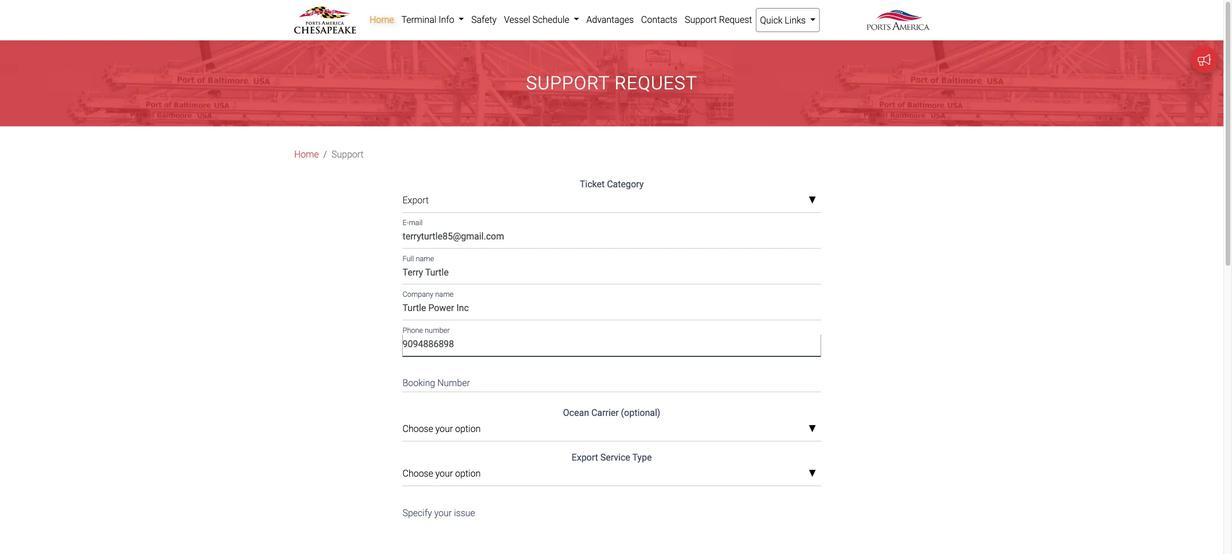 Task type: locate. For each thing, give the bounding box(es) containing it.
0 vertical spatial choose
[[403, 424, 433, 435]]

ticket category
[[580, 179, 644, 190]]

your left issue
[[434, 508, 452, 519]]

ticket
[[580, 179, 605, 190]]

name
[[416, 254, 434, 263], [436, 290, 454, 299]]

booking number
[[403, 378, 470, 389]]

choose your option up specify your issue
[[403, 468, 481, 479]]

Company name text field
[[403, 299, 821, 321]]

1 horizontal spatial home link
[[366, 8, 398, 31]]

2 option from the top
[[455, 468, 481, 479]]

0 vertical spatial name
[[416, 254, 434, 263]]

name right full
[[416, 254, 434, 263]]

0 horizontal spatial home link
[[294, 148, 319, 161]]

export up mail in the left of the page
[[403, 195, 429, 206]]

category
[[607, 179, 644, 190]]

0 vertical spatial choose your option
[[403, 424, 481, 435]]

Booking Number text field
[[403, 370, 821, 392]]

support request
[[685, 14, 753, 25], [526, 72, 698, 94]]

0 vertical spatial support
[[685, 14, 717, 25]]

1 vertical spatial your
[[436, 468, 453, 479]]

support
[[685, 14, 717, 25], [526, 72, 610, 94], [332, 149, 364, 160]]

export left service
[[572, 452, 599, 463]]

0 vertical spatial export
[[403, 195, 429, 206]]

name right company
[[436, 290, 454, 299]]

1 vertical spatial export
[[572, 452, 599, 463]]

advantages
[[587, 14, 634, 25]]

0 vertical spatial home link
[[366, 8, 398, 31]]

export for export service type
[[572, 452, 599, 463]]

1 vertical spatial choose your option
[[403, 468, 481, 479]]

1 horizontal spatial home
[[370, 14, 394, 25]]

0 vertical spatial request
[[719, 14, 753, 25]]

option down 'number'
[[455, 424, 481, 435]]

1 horizontal spatial request
[[719, 14, 753, 25]]

0 horizontal spatial request
[[615, 72, 698, 94]]

vessel
[[504, 14, 531, 25]]

carrier
[[592, 408, 619, 419]]

name for full name
[[416, 254, 434, 263]]

request
[[719, 14, 753, 25], [615, 72, 698, 94]]

Phone number text field
[[403, 334, 821, 357]]

1 vertical spatial home link
[[294, 148, 319, 161]]

choose your option
[[403, 424, 481, 435], [403, 468, 481, 479]]

vessel schedule
[[504, 14, 572, 25]]

▼
[[809, 196, 817, 205], [809, 425, 817, 434], [809, 469, 817, 479]]

1 horizontal spatial name
[[436, 290, 454, 299]]

0 horizontal spatial name
[[416, 254, 434, 263]]

1 horizontal spatial support
[[526, 72, 610, 94]]

your up specify your issue
[[436, 468, 453, 479]]

1 vertical spatial ▼
[[809, 425, 817, 434]]

support request link
[[682, 8, 756, 31]]

number
[[425, 326, 450, 335]]

1 vertical spatial choose
[[403, 468, 433, 479]]

2 choose from the top
[[403, 468, 433, 479]]

choose your option down booking number
[[403, 424, 481, 435]]

quick
[[760, 15, 783, 26]]

2 vertical spatial support
[[332, 149, 364, 160]]

1 choose your option from the top
[[403, 424, 481, 435]]

1 horizontal spatial export
[[572, 452, 599, 463]]

choose down the booking
[[403, 424, 433, 435]]

option up issue
[[455, 468, 481, 479]]

terminal info
[[402, 14, 457, 25]]

vessel schedule link
[[501, 8, 583, 31]]

choose up specify on the left bottom
[[403, 468, 433, 479]]

home
[[370, 14, 394, 25], [294, 149, 319, 160]]

specify your issue
[[403, 508, 475, 519]]

1 vertical spatial option
[[455, 468, 481, 479]]

name for company name
[[436, 290, 454, 299]]

specify
[[403, 508, 432, 519]]

your down booking number
[[436, 424, 453, 435]]

2 vertical spatial ▼
[[809, 469, 817, 479]]

export
[[403, 195, 429, 206], [572, 452, 599, 463]]

export for export
[[403, 195, 429, 206]]

number
[[438, 378, 470, 389]]

choose
[[403, 424, 433, 435], [403, 468, 433, 479]]

quick links
[[760, 15, 809, 26]]

0 horizontal spatial support
[[332, 149, 364, 160]]

issue
[[454, 508, 475, 519]]

your
[[436, 424, 453, 435], [436, 468, 453, 479], [434, 508, 452, 519]]

option
[[455, 424, 481, 435], [455, 468, 481, 479]]

0 horizontal spatial export
[[403, 195, 429, 206]]

0 horizontal spatial home
[[294, 149, 319, 160]]

booking
[[403, 378, 435, 389]]

company
[[403, 290, 434, 299]]

1 option from the top
[[455, 424, 481, 435]]

ocean
[[563, 408, 589, 419]]

0 vertical spatial option
[[455, 424, 481, 435]]

e-
[[403, 218, 409, 227]]

safety
[[472, 14, 497, 25]]

1 vertical spatial name
[[436, 290, 454, 299]]

2 choose your option from the top
[[403, 468, 481, 479]]

0 vertical spatial ▼
[[809, 196, 817, 205]]

home link
[[366, 8, 398, 31], [294, 148, 319, 161]]

terminal
[[402, 14, 437, 25]]



Task type: vqa. For each thing, say whether or not it's contained in the screenshot.
Tariff
no



Task type: describe. For each thing, give the bounding box(es) containing it.
quick links link
[[756, 8, 820, 32]]

info
[[439, 14, 455, 25]]

E-mail email field
[[403, 227, 821, 249]]

2 horizontal spatial support
[[685, 14, 717, 25]]

mail
[[409, 218, 423, 227]]

2 ▼ from the top
[[809, 425, 817, 434]]

3 ▼ from the top
[[809, 469, 817, 479]]

(optional)
[[621, 408, 661, 419]]

full name
[[403, 254, 434, 263]]

safety link
[[468, 8, 501, 31]]

Specify your issue text field
[[403, 500, 821, 554]]

1 ▼ from the top
[[809, 196, 817, 205]]

schedule
[[533, 14, 570, 25]]

1 choose from the top
[[403, 424, 433, 435]]

0 vertical spatial your
[[436, 424, 453, 435]]

contacts link
[[638, 8, 682, 31]]

2 vertical spatial your
[[434, 508, 452, 519]]

ocean carrier (optional)
[[563, 408, 661, 419]]

1 vertical spatial support request
[[526, 72, 698, 94]]

company name
[[403, 290, 454, 299]]

phone
[[403, 326, 423, 335]]

Full name text field
[[403, 263, 821, 285]]

full
[[403, 254, 414, 263]]

export service type
[[572, 452, 652, 463]]

phone number
[[403, 326, 450, 335]]

1 vertical spatial request
[[615, 72, 698, 94]]

1 vertical spatial support
[[526, 72, 610, 94]]

links
[[785, 15, 806, 26]]

terminal info link
[[398, 8, 468, 31]]

0 vertical spatial home
[[370, 14, 394, 25]]

e-mail
[[403, 218, 423, 227]]

1 vertical spatial home
[[294, 149, 319, 160]]

0 vertical spatial support request
[[685, 14, 753, 25]]

service
[[601, 452, 631, 463]]

advantages link
[[583, 8, 638, 31]]

type
[[633, 452, 652, 463]]

contacts
[[642, 14, 678, 25]]



